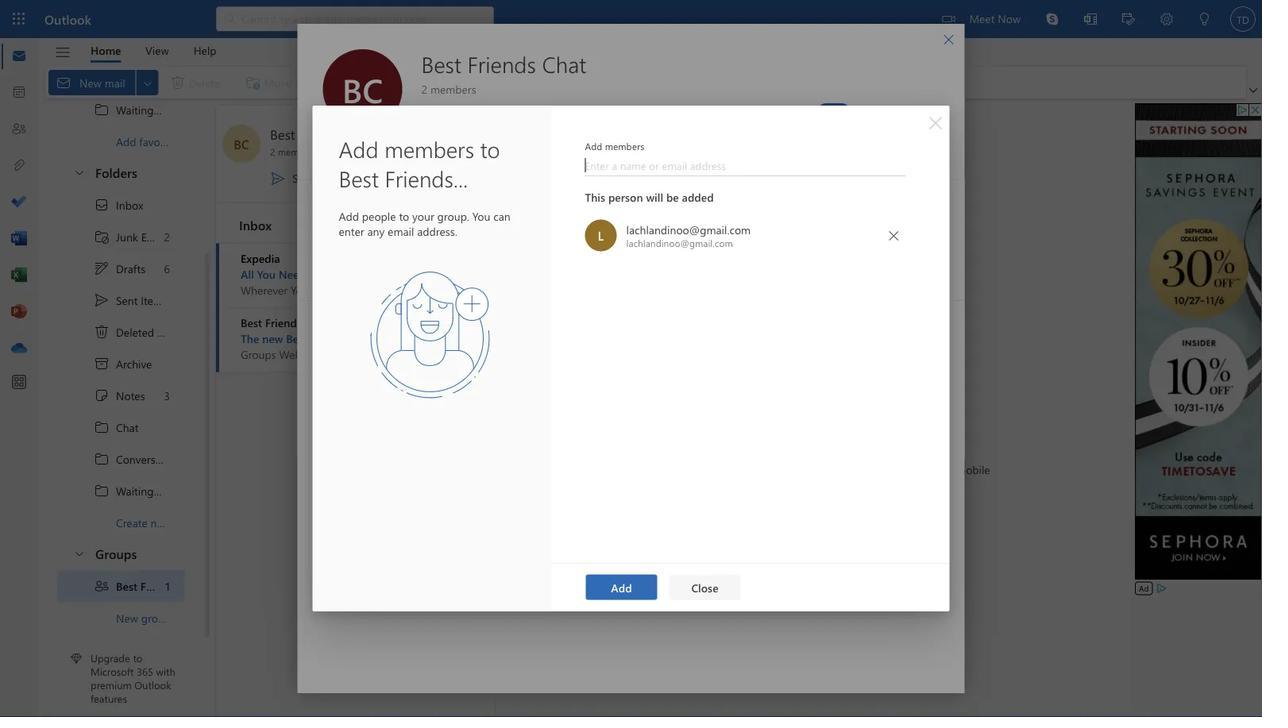 Task type: vqa. For each thing, say whether or not it's contained in the screenshot.
bottom  BUTTON
yes



Task type: describe. For each thing, give the bounding box(es) containing it.
send inside  send email
[[292, 171, 317, 186]]

to right the camera
[[849, 462, 859, 477]]

am
[[444, 333, 459, 345]]

 deleted items
[[94, 325, 184, 341]]

follow in inbox image
[[838, 106, 847, 116]]

add button
[[586, 575, 658, 600]]

now
[[998, 11, 1021, 25]]

test dummy button
[[323, 308, 786, 341]]

lachlandinoo@gmail.com lachlandinoo@gmail.com
[[627, 222, 751, 249]]

 button
[[350, 161, 382, 196]]

mail image
[[11, 48, 27, 64]]

all for all members
[[320, 196, 335, 215]]

folders tree item
[[57, 158, 185, 190]]

bc button
[[223, 125, 261, 163]]

drafts
[[116, 262, 146, 276]]

create new folder tree item
[[57, 507, 203, 539]]

 tree item
[[57, 571, 185, 603]]


[[94, 197, 110, 213]]

 for  sent items
[[94, 293, 110, 309]]

scan
[[637, 462, 660, 477]]

microsoft
[[91, 665, 134, 679]]

best friends chat inside popup button
[[270, 125, 373, 143]]

dummy
[[386, 317, 425, 332]]

to do image
[[11, 195, 27, 211]]

tree inside bc application
[[57, 190, 203, 539]]

all you need is one key. wherever you go. wherever you stay. all you need is one key.
[[241, 267, 547, 298]]

1  tree item from the top
[[57, 94, 186, 126]]

home
[[91, 43, 121, 58]]

help
[[194, 43, 217, 58]]

cell inside the members list grid
[[323, 281, 786, 294]]

4  from the top
[[94, 484, 110, 499]]

 tree item
[[57, 285, 185, 317]]

friends inside best friends chat 2 members
[[468, 49, 536, 79]]

group.
[[438, 209, 470, 224]]

new group
[[116, 611, 171, 626]]

inbox inside "message list" section
[[239, 216, 272, 233]]

create new folder
[[116, 516, 203, 531]]

items for 
[[157, 325, 184, 340]]

camera
[[810, 462, 846, 477]]

create
[[116, 516, 148, 531]]

folders
[[95, 164, 137, 181]]

add favorite tree item
[[57, 126, 185, 158]]

calendar image
[[11, 85, 27, 101]]

3  from the top
[[94, 452, 110, 468]]

rubyanndersson@gmail.com
[[364, 362, 505, 377]]

l
[[598, 227, 604, 244]]

will
[[646, 190, 664, 205]]

rubyanndersson@gmail.com image
[[323, 354, 786, 385]]

people
[[362, 209, 396, 224]]

2  tree item from the top
[[57, 412, 185, 444]]

 send email
[[270, 170, 347, 186]]

1 vertical spatial one
[[504, 283, 525, 298]]

group inside "message list no items selected" list box
[[377, 331, 407, 346]]

send email button
[[416, 102, 504, 127]]

address.
[[417, 224, 458, 238]]

left-rail-appbar navigation
[[3, 38, 35, 367]]

 waiting4reply for fourth  tree item from the bottom of the bc application
[[94, 102, 186, 118]]

1 horizontal spatial  button
[[920, 110, 945, 136]]

ready
[[421, 331, 449, 346]]

add members inside button
[[869, 239, 938, 254]]

best friends chat button
[[267, 125, 373, 145]]

4  tree item from the top
[[57, 476, 186, 507]]

email inside  junk email 2
[[141, 230, 167, 245]]

alert dialog containing add members to best friends
[[0, 0, 1263, 718]]

you left stay.
[[382, 283, 400, 298]]

scan the qr code with your phone camera to download outlook mobile
[[637, 462, 991, 477]]

members button
[[365, 145, 427, 180]]

expanded profile pane navigation menu for best friends chat tab list
[[298, 145, 965, 180]]

all for all you need is one key. wherever you go. wherever you stay. all you need is one key.
[[241, 267, 254, 282]]

 tree item
[[57, 190, 185, 221]]

best inside best friends chat 2 members
[[422, 49, 462, 79]]


[[943, 33, 956, 46]]

added
[[682, 190, 714, 205]]

2 vertical spatial all
[[428, 283, 440, 298]]

best friends chat image
[[223, 125, 261, 163]]

3  tree item from the top
[[57, 444, 185, 476]]

trusted
[[490, 155, 526, 169]]

best right the
[[286, 331, 308, 346]]

all
[[384, 75, 395, 90]]

folder
[[174, 516, 203, 531]]

to inside add members to best friends
[[481, 134, 500, 164]]


[[94, 388, 110, 404]]

sent
[[116, 293, 138, 308]]

 tree item
[[57, 221, 185, 253]]

meet
[[970, 11, 995, 25]]

best friends chat inside "message list no items selected" list box
[[241, 316, 328, 330]]

0 vertical spatial is
[[309, 267, 317, 282]]

chat inside popup button
[[346, 125, 373, 143]]

 button
[[933, 24, 965, 56]]

set your advertising preferences image
[[1156, 583, 1169, 595]]

2 for junk
[[164, 230, 170, 245]]

 button for folders
[[65, 158, 92, 187]]

0 vertical spatial one
[[320, 267, 340, 282]]

move & delete group
[[48, 67, 322, 99]]

 archive
[[94, 356, 152, 372]]

bc inside best friends chat image
[[234, 135, 249, 152]]

trusted senders button
[[481, 145, 576, 180]]

1
[[166, 580, 170, 594]]

add inside tree item
[[116, 135, 136, 149]]

2 for friends
[[422, 82, 428, 97]]

 waiting4reply for first  tree item from the bottom
[[94, 484, 186, 499]]

waiting4reply for first  tree item from the bottom
[[116, 484, 186, 499]]

add favorite
[[116, 135, 176, 149]]

features
[[91, 692, 127, 706]]

6
[[164, 262, 170, 276]]

members inside best friends chat 2 members
[[431, 82, 477, 97]]


[[94, 261, 110, 277]]

3
[[164, 389, 170, 404]]


[[337, 75, 353, 91]]

 mark all as read
[[337, 75, 433, 91]]

outlook inside banner
[[45, 10, 91, 27]]

bc dialog
[[298, 24, 965, 694]]

be
[[667, 190, 679, 205]]

view button
[[134, 38, 181, 63]]

chat inside best friends chat 2 members
[[542, 49, 587, 79]]

add members to best friends
[[339, 134, 500, 193]]

waiting4reply for fourth  tree item from the bottom of the bc application
[[116, 103, 186, 117]]

1 horizontal spatial need
[[464, 283, 491, 298]]

outlook banner
[[0, 0, 1263, 38]]

 for the bottom  button
[[890, 231, 899, 240]]

about button
[[314, 145, 359, 180]]

groups
[[95, 545, 137, 562]]

11:00
[[421, 333, 442, 345]]


[[358, 170, 374, 186]]


[[94, 356, 110, 372]]

help button
[[182, 38, 229, 63]]

follow
[[863, 104, 896, 118]]

email button
[[433, 145, 475, 180]]

members inside "message list" section
[[278, 145, 317, 158]]

mobile
[[957, 462, 991, 477]]

powerpoint image
[[11, 304, 27, 320]]

in
[[899, 104, 909, 118]]

files image
[[11, 158, 27, 174]]

outlook inside upgrade to microsoft 365 with premium outlook features
[[135, 678, 171, 692]]

lachlandinoo@gmail.com inside the lachlandinoo@gmail.com lachlandinoo@gmail.com
[[627, 237, 733, 249]]

email inside email button
[[441, 155, 467, 169]]

the new best friends chat group is ready
[[241, 331, 449, 346]]

deleted
[[116, 325, 154, 340]]

wed 11:00 am
[[399, 333, 459, 345]]

any
[[367, 224, 385, 238]]

test dummy image
[[323, 308, 786, 340]]

test
[[364, 317, 383, 332]]

 drafts
[[94, 261, 146, 277]]

best inside popup button
[[270, 125, 295, 143]]

add members button
[[843, 230, 965, 262]]

groups tree item
[[57, 539, 185, 571]]



Task type: locate. For each thing, give the bounding box(es) containing it.
email down about
[[320, 171, 347, 186]]

2 vertical spatial is
[[410, 331, 418, 346]]

2 vertical spatial outlook
[[135, 678, 171, 692]]

 button inside folders tree item
[[65, 158, 92, 187]]

friends inside best friends chat popup button
[[299, 125, 342, 143]]

items right sent
[[141, 293, 168, 308]]

0 horizontal spatial 
[[94, 293, 110, 309]]

2 inside  junk email 2
[[164, 230, 170, 245]]

 tree item
[[57, 380, 185, 412]]

best
[[422, 49, 462, 79], [270, 125, 295, 143], [339, 164, 379, 193], [241, 316, 262, 330], [286, 331, 308, 346]]

 tree item
[[57, 94, 186, 126], [57, 412, 185, 444], [57, 444, 185, 476], [57, 476, 186, 507]]

1 horizontal spatial group
[[377, 331, 407, 346]]

1 horizontal spatial outlook
[[135, 678, 171, 692]]

1 horizontal spatial send
[[442, 107, 467, 121]]

this
[[585, 190, 606, 205]]

 up add favorite tree item
[[94, 102, 110, 118]]

inbox up expedia
[[239, 216, 272, 233]]

is left 11:00
[[410, 331, 418, 346]]

 button inside groups tree item
[[65, 539, 92, 569]]

0 horizontal spatial send
[[292, 171, 317, 186]]

1 vertical spatial  waiting4reply
[[94, 484, 186, 499]]

best friends chat up about
[[270, 125, 373, 143]]

1 vertical spatial best friends chat
[[241, 316, 328, 330]]

need down search by name or alias text box
[[464, 283, 491, 298]]

document
[[0, 0, 1263, 718]]

0 horizontal spatial all
[[241, 267, 254, 282]]

2 horizontal spatial outlook
[[914, 462, 954, 477]]

rubyanndersson@gmail.com button
[[323, 354, 786, 386]]

 inside tree item
[[94, 293, 110, 309]]

send inside send email button
[[442, 107, 467, 121]]

tab list inside bc application
[[79, 38, 229, 63]]

2 inside best friends chat 2 members
[[422, 82, 428, 97]]

row group
[[298, 301, 965, 393]]

2  button from the top
[[65, 539, 92, 569]]

friends inside add members to best friends
[[385, 164, 454, 193]]

 button
[[382, 161, 413, 196]]

all inside members region
[[320, 196, 335, 215]]

2 right best friends chat image
[[270, 145, 275, 158]]

1  from the top
[[94, 102, 110, 118]]


[[54, 44, 71, 61]]

outlook
[[45, 10, 91, 27], [914, 462, 954, 477], [135, 678, 171, 692]]

0 horizontal spatial is
[[309, 267, 317, 282]]

0 horizontal spatial one
[[320, 267, 340, 282]]

you down expedia
[[257, 267, 276, 282]]

bc left the 2 members popup button
[[234, 135, 249, 152]]

0 vertical spatial 
[[270, 170, 286, 186]]

to inside upgrade to microsoft 365 with premium outlook features
[[133, 652, 143, 666]]

one up go.
[[320, 267, 340, 282]]

1 horizontal spatial one
[[504, 283, 525, 298]]

0 horizontal spatial wherever
[[241, 283, 288, 298]]

premium
[[91, 678, 132, 692]]

new
[[116, 611, 138, 626]]

need
[[279, 267, 306, 282], [464, 283, 491, 298]]

you right stay.
[[443, 283, 461, 298]]

1 lachlandinoo@gmail.com from the top
[[627, 222, 751, 237]]

code
[[700, 462, 724, 477]]

all down  send email
[[320, 196, 335, 215]]

Search by name or alias text field
[[348, 230, 526, 256]]

this person will be added
[[585, 190, 714, 205]]

1 horizontal spatial bc
[[342, 67, 383, 111]]

with right code in the bottom of the page
[[727, 462, 748, 477]]

add inside add people to your group. you can enter any email address.
[[339, 209, 359, 224]]

1 horizontal spatial all
[[320, 196, 335, 215]]

1 horizontal spatial add members
[[869, 239, 938, 254]]

 left groups
[[73, 548, 86, 560]]

0 horizontal spatial add members
[[585, 140, 645, 153]]


[[94, 102, 110, 118], [94, 420, 110, 436], [94, 452, 110, 468], [94, 484, 110, 499]]

0 vertical spatial add members
[[585, 140, 645, 153]]

new for create
[[151, 516, 171, 531]]

1 horizontal spatial 
[[270, 170, 286, 186]]

1  from the top
[[73, 166, 86, 179]]

1  waiting4reply from the top
[[94, 102, 186, 118]]

about
[[321, 155, 351, 169]]

 inside groups tree item
[[73, 548, 86, 560]]

0 vertical spatial best friends chat
[[270, 125, 373, 143]]

...
[[454, 164, 468, 193]]

 tree item
[[57, 317, 185, 348]]

0 horizontal spatial your
[[413, 209, 435, 224]]

0 vertical spatial  button
[[920, 110, 945, 136]]

0 vertical spatial send
[[442, 107, 467, 121]]

members
[[431, 82, 477, 97], [385, 134, 475, 164], [605, 140, 645, 153], [278, 145, 317, 158], [339, 196, 395, 215], [892, 239, 938, 254]]

0 horizontal spatial bc
[[234, 135, 249, 152]]


[[94, 579, 110, 595]]

read
[[412, 75, 433, 90]]

waiting4reply
[[116, 103, 186, 117], [116, 484, 186, 499]]

 for the right  button
[[930, 117, 943, 130]]

0 vertical spatial outlook
[[45, 10, 91, 27]]

0 vertical spatial your
[[413, 209, 435, 224]]

2  from the top
[[94, 420, 110, 436]]

1 waiting4reply from the top
[[116, 103, 186, 117]]

2 horizontal spatial all
[[428, 283, 440, 298]]

premium features image
[[71, 654, 82, 665]]

0 vertical spatial bc
[[342, 67, 383, 111]]

lachlandinoo@gmail.com
[[627, 222, 751, 237], [627, 237, 733, 249]]

mark
[[356, 75, 381, 90]]

1 vertical spatial is
[[494, 283, 501, 298]]

0 vertical spatial new
[[262, 331, 283, 346]]

download
[[862, 462, 911, 477]]

email inside  send email
[[320, 171, 347, 186]]

home button
[[79, 38, 133, 63]]

1 vertical spatial items
[[157, 325, 184, 340]]

add inside members region
[[869, 239, 889, 254]]

best inside add members to best friends
[[339, 164, 379, 193]]

2 vertical spatial 2
[[164, 230, 170, 245]]

your left phone
[[751, 462, 773, 477]]

0 horizontal spatial new
[[151, 516, 171, 531]]

with right 365
[[156, 665, 176, 679]]

row group inside bc application
[[298, 301, 965, 393]]

members region
[[298, 180, 965, 459]]

ad
[[1140, 583, 1149, 594]]

to right email button
[[481, 134, 500, 164]]

outlook right premium
[[135, 678, 171, 692]]

with inside upgrade to microsoft 365 with premium outlook features
[[156, 665, 176, 679]]

1 vertical spatial outlook
[[914, 462, 954, 477]]

1 vertical spatial with
[[156, 665, 176, 679]]

 waiting4reply up create
[[94, 484, 186, 499]]

2 members
[[270, 145, 317, 158]]

row group containing test dummy
[[298, 301, 965, 393]]

0 vertical spatial email
[[470, 107, 496, 121]]

cell
[[323, 281, 786, 294]]

waiting4reply up create new folder on the left of the page
[[116, 484, 186, 499]]


[[94, 229, 110, 245]]

 sent items
[[94, 293, 168, 309]]

1 horizontal spatial new
[[262, 331, 283, 346]]

2 wherever from the left
[[332, 283, 379, 298]]

new group tree item
[[57, 603, 185, 635]]

1 horizontal spatial email
[[388, 224, 414, 238]]

 button left folders
[[65, 158, 92, 187]]

0 vertical spatial need
[[279, 267, 306, 282]]

2 horizontal spatial 2
[[422, 82, 428, 97]]

 notes
[[94, 388, 145, 404]]

best up the
[[241, 316, 262, 330]]

0 horizontal spatial need
[[279, 267, 306, 282]]

 junk email 2
[[94, 229, 170, 245]]

upgrade
[[91, 652, 130, 666]]

excel image
[[11, 268, 27, 284]]

tree containing 
[[57, 190, 203, 539]]

2 right 'as'
[[422, 82, 428, 97]]

the
[[241, 331, 259, 346]]

2  waiting4reply from the top
[[94, 484, 186, 499]]

more apps image
[[11, 375, 27, 391]]

 button
[[47, 39, 79, 66]]

is up test dummy image at the top of the page
[[494, 283, 501, 298]]

junk
[[116, 230, 138, 245]]

add members heading
[[585, 140, 906, 153]]

 tree item up add favorite
[[57, 94, 186, 126]]

is up go.
[[309, 267, 317, 282]]

upgrade to microsoft 365 with premium outlook features
[[91, 652, 176, 706]]

0 horizontal spatial  button
[[882, 223, 906, 248]]

waiting4reply up add favorite
[[116, 103, 186, 117]]

follow in inbox
[[863, 104, 940, 118]]

all down expedia
[[241, 267, 254, 282]]

1 vertical spatial key.
[[528, 283, 547, 298]]

1 vertical spatial your
[[751, 462, 773, 477]]

2 horizontal spatial email
[[470, 107, 496, 121]]

expedia
[[241, 251, 280, 266]]

add members inside document
[[585, 140, 645, 153]]

1 vertical spatial add members
[[869, 239, 938, 254]]

1 vertical spatial 
[[73, 548, 86, 560]]

0 vertical spatial waiting4reply
[[116, 103, 186, 117]]

0 vertical spatial key.
[[344, 267, 364, 282]]

1 vertical spatial need
[[464, 283, 491, 298]]

all right stay.
[[428, 283, 440, 298]]

 tree item down the  chat at the bottom left of the page
[[57, 444, 185, 476]]

 inbox
[[94, 197, 143, 213]]

 for groups
[[73, 548, 86, 560]]

1 horizontal spatial 2
[[270, 145, 275, 158]]

files
[[589, 155, 611, 169]]

0 horizontal spatial outlook
[[45, 10, 91, 27]]

is
[[309, 267, 317, 282], [494, 283, 501, 298], [410, 331, 418, 346]]

 left folders
[[73, 166, 86, 179]]

items inside  sent items
[[141, 293, 168, 308]]


[[460, 219, 474, 234]]

inbox
[[912, 104, 940, 118]]

people image
[[11, 122, 27, 137]]

0 vertical spatial inbox
[[116, 198, 143, 213]]

add members
[[585, 140, 645, 153], [869, 239, 938, 254]]

wed
[[399, 333, 418, 345]]

one up test dummy image at the top of the page
[[504, 283, 525, 298]]

you left go.
[[291, 283, 309, 298]]

 down the  chat at the bottom left of the page
[[94, 452, 110, 468]]

 tree item down  notes
[[57, 412, 185, 444]]

 up the "create new folder" tree item
[[94, 484, 110, 499]]

email right the junk
[[141, 230, 167, 245]]

to inside add people to your group. you can enter any email address.
[[399, 209, 409, 224]]

lachlandinoo@gmail.com down be
[[627, 237, 733, 249]]

best friends chat 2 members
[[422, 49, 587, 97]]

best up all members at the top of the page
[[339, 164, 379, 193]]

 waiting4reply up add favorite
[[94, 102, 186, 118]]

 button for groups
[[65, 539, 92, 569]]

0 vertical spatial  waiting4reply
[[94, 102, 186, 118]]

0 horizontal spatial 
[[890, 231, 899, 240]]

add people to your group. you can enter any email address.
[[339, 209, 511, 238]]

0 horizontal spatial with
[[156, 665, 176, 679]]

2 inside "message list" section
[[270, 145, 275, 158]]

2 up 6
[[164, 230, 170, 245]]

1  button from the top
[[65, 158, 92, 187]]

1 vertical spatial 
[[94, 293, 110, 309]]

favorite
[[139, 135, 176, 149]]

 inside folders tree item
[[73, 166, 86, 179]]

0 horizontal spatial group
[[141, 611, 171, 626]]

inbox
[[116, 198, 143, 213], [239, 216, 272, 233]]

new inside "message list no items selected" list box
[[262, 331, 283, 346]]

alert dialog
[[0, 0, 1263, 718]]

1 vertical spatial group
[[141, 611, 171, 626]]

outlook up 
[[45, 10, 91, 27]]

new for the
[[262, 331, 283, 346]]

you inside add people to your group. you can enter any email address.
[[473, 209, 491, 224]]

phone
[[776, 462, 807, 477]]

items right deleted
[[157, 325, 184, 340]]

1 vertical spatial bc
[[234, 135, 249, 152]]

 tree item
[[57, 253, 185, 285]]

members list grid
[[298, 275, 965, 393]]

1 vertical spatial 
[[890, 231, 899, 240]]

stay.
[[403, 283, 425, 298]]

view
[[145, 43, 169, 58]]

 inside "message list" section
[[270, 170, 286, 186]]

your inside add people to your group. you can enter any email address.
[[413, 209, 435, 224]]

 for  send email
[[270, 170, 286, 186]]

bc left all
[[342, 67, 383, 111]]

bc inside image of best friends chat
[[342, 67, 383, 111]]

friends
[[468, 49, 536, 79], [299, 125, 342, 143], [385, 164, 454, 193], [265, 316, 302, 330], [311, 331, 347, 346]]

word image
[[11, 231, 27, 247]]

files button
[[582, 145, 618, 180]]

the
[[663, 462, 679, 477]]

you left can
[[473, 209, 491, 224]]

close
[[692, 581, 719, 595]]

onedrive image
[[11, 341, 27, 357]]

items inside " deleted items"
[[157, 325, 184, 340]]

1 horizontal spatial is
[[410, 331, 418, 346]]

1 horizontal spatial your
[[751, 462, 773, 477]]

outlook left 'mobile' at the bottom of page
[[914, 462, 954, 477]]

 for folders
[[73, 166, 86, 179]]

notes
[[116, 389, 145, 404]]

senders
[[529, 155, 567, 169]]

send down 2 members at left
[[292, 171, 317, 186]]

0 vertical spatial email
[[441, 155, 467, 169]]

2 horizontal spatial is
[[494, 283, 501, 298]]

2 vertical spatial email
[[388, 224, 414, 238]]

add inside add members to best friends
[[339, 134, 379, 164]]

email right any
[[388, 224, 414, 238]]

best friends chat up the
[[241, 316, 328, 330]]

1 vertical spatial all
[[241, 267, 254, 282]]

email down best friends chat 2 members
[[470, 107, 496, 121]]

0 vertical spatial with
[[727, 462, 748, 477]]

1 horizontal spatial wherever
[[332, 283, 379, 298]]

0 vertical spatial  button
[[65, 158, 92, 187]]

1 vertical spatial waiting4reply
[[116, 484, 186, 499]]

lachlandinoo@gmail.com down added
[[627, 222, 751, 237]]

1 vertical spatial  button
[[882, 223, 906, 248]]

1 horizontal spatial inbox
[[239, 216, 272, 233]]

 button
[[65, 158, 92, 187], [65, 539, 92, 569]]

test dummy
[[364, 317, 425, 332]]

1 vertical spatial 2
[[270, 145, 275, 158]]


[[389, 170, 405, 186]]

chat inside the  chat
[[116, 421, 139, 435]]

 chat
[[94, 420, 139, 436]]

email
[[470, 107, 496, 121], [320, 171, 347, 186], [388, 224, 414, 238]]

to right upgrade
[[133, 652, 143, 666]]

2 lachlandinoo@gmail.com from the top
[[627, 237, 733, 249]]

archive
[[116, 357, 152, 372]]

send up email button
[[442, 107, 467, 121]]

new left folder
[[151, 516, 171, 531]]

group inside 'tree item'
[[141, 611, 171, 626]]

0 horizontal spatial email
[[141, 230, 167, 245]]

best up the 2 members popup button
[[270, 125, 295, 143]]

outlook link
[[45, 0, 91, 38]]

email down send email button
[[441, 155, 467, 169]]

with for 365
[[156, 665, 176, 679]]

 tree item
[[57, 348, 185, 380]]

new right the
[[262, 331, 283, 346]]

0 vertical spatial 
[[930, 117, 943, 130]]

 tree item up create
[[57, 476, 186, 507]]

qr
[[682, 462, 697, 477]]

2  from the top
[[73, 548, 86, 560]]

bc application
[[0, 0, 1263, 718]]

1 horizontal spatial key.
[[528, 283, 547, 298]]

0 vertical spatial group
[[377, 331, 407, 346]]

 left sent
[[94, 293, 110, 309]]

wherever down expedia
[[241, 283, 288, 298]]

with for code
[[727, 462, 748, 477]]

365
[[137, 665, 153, 679]]

image of best friends chat image
[[323, 49, 403, 132]]

0 vertical spatial all
[[320, 196, 335, 215]]

 button left groups
[[65, 539, 92, 569]]

email inside add people to your group. you can enter any email address.
[[388, 224, 414, 238]]

0 vertical spatial 2
[[422, 82, 428, 97]]

need down expedia
[[279, 267, 306, 282]]

document containing add members to best friends
[[0, 0, 1263, 718]]

0 vertical spatial 
[[73, 166, 86, 179]]

Enter a name or email address field
[[585, 157, 906, 173]]

1 wherever from the left
[[241, 283, 288, 298]]

 down the 2 members popup button
[[270, 170, 286, 186]]


[[73, 166, 86, 179], [73, 548, 86, 560]]

items for 
[[141, 293, 168, 308]]


[[930, 117, 943, 130], [890, 231, 899, 240]]

1 vertical spatial send
[[292, 171, 317, 186]]

1 vertical spatial new
[[151, 516, 171, 531]]

tree
[[57, 190, 203, 539]]

best right 'as'
[[422, 49, 462, 79]]

0 horizontal spatial inbox
[[116, 198, 143, 213]]

1 vertical spatial  button
[[65, 539, 92, 569]]

0 horizontal spatial email
[[320, 171, 347, 186]]

key. up test dummy image at the top of the page
[[528, 283, 547, 298]]

1 horizontal spatial 
[[930, 117, 943, 130]]

1 vertical spatial email
[[320, 171, 347, 186]]

to right people
[[399, 209, 409, 224]]

send email
[[442, 107, 496, 121]]

inbox inside  inbox
[[116, 198, 143, 213]]

members inside button
[[892, 239, 938, 254]]

wherever right go.
[[332, 283, 379, 298]]

members inside add members to best friends
[[385, 134, 475, 164]]

1 vertical spatial inbox
[[239, 216, 272, 233]]

message list section
[[216, 106, 547, 717]]

tab list
[[79, 38, 229, 63]]

enter
[[339, 224, 364, 238]]

 down 
[[94, 420, 110, 436]]

key. down enter
[[344, 267, 364, 282]]

message list no items selected list box
[[216, 244, 547, 717]]

2 waiting4reply from the top
[[116, 484, 186, 499]]

your up search by name or alias text box
[[413, 209, 435, 224]]

1 horizontal spatial email
[[441, 155, 467, 169]]

inbox right 
[[116, 198, 143, 213]]

1 horizontal spatial with
[[727, 462, 748, 477]]

email inside button
[[470, 107, 496, 121]]

1 vertical spatial email
[[141, 230, 167, 245]]

new inside the "create new folder" tree item
[[151, 516, 171, 531]]

all members
[[320, 196, 395, 215]]

tab list containing home
[[79, 38, 229, 63]]



